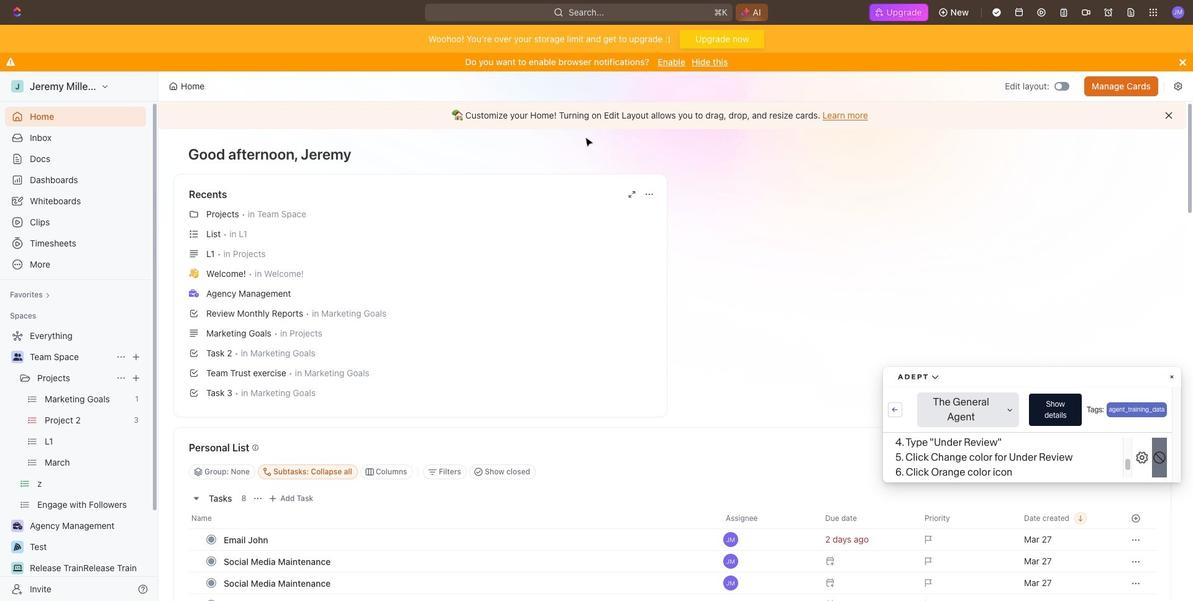 Task type: describe. For each thing, give the bounding box(es) containing it.
jeremy miller's workspace, , element
[[11, 80, 24, 93]]

sidebar navigation
[[0, 71, 161, 602]]

0 vertical spatial business time image
[[189, 290, 199, 298]]

0 horizontal spatial business time image
[[13, 523, 22, 530]]



Task type: locate. For each thing, give the bounding box(es) containing it.
pizza slice image
[[14, 544, 21, 551]]

laptop code image
[[13, 565, 22, 573]]

user group image
[[13, 354, 22, 361]]

1 vertical spatial business time image
[[13, 523, 22, 530]]

1 horizontal spatial business time image
[[189, 290, 199, 298]]

alert
[[159, 102, 1187, 129]]

tree
[[5, 326, 146, 602]]

business time image
[[189, 290, 199, 298], [13, 523, 22, 530]]

tree inside sidebar 'navigation'
[[5, 326, 146, 602]]

Search tasks... text field
[[983, 463, 1107, 482]]



Task type: vqa. For each thing, say whether or not it's contained in the screenshot.
Task Name text box
no



